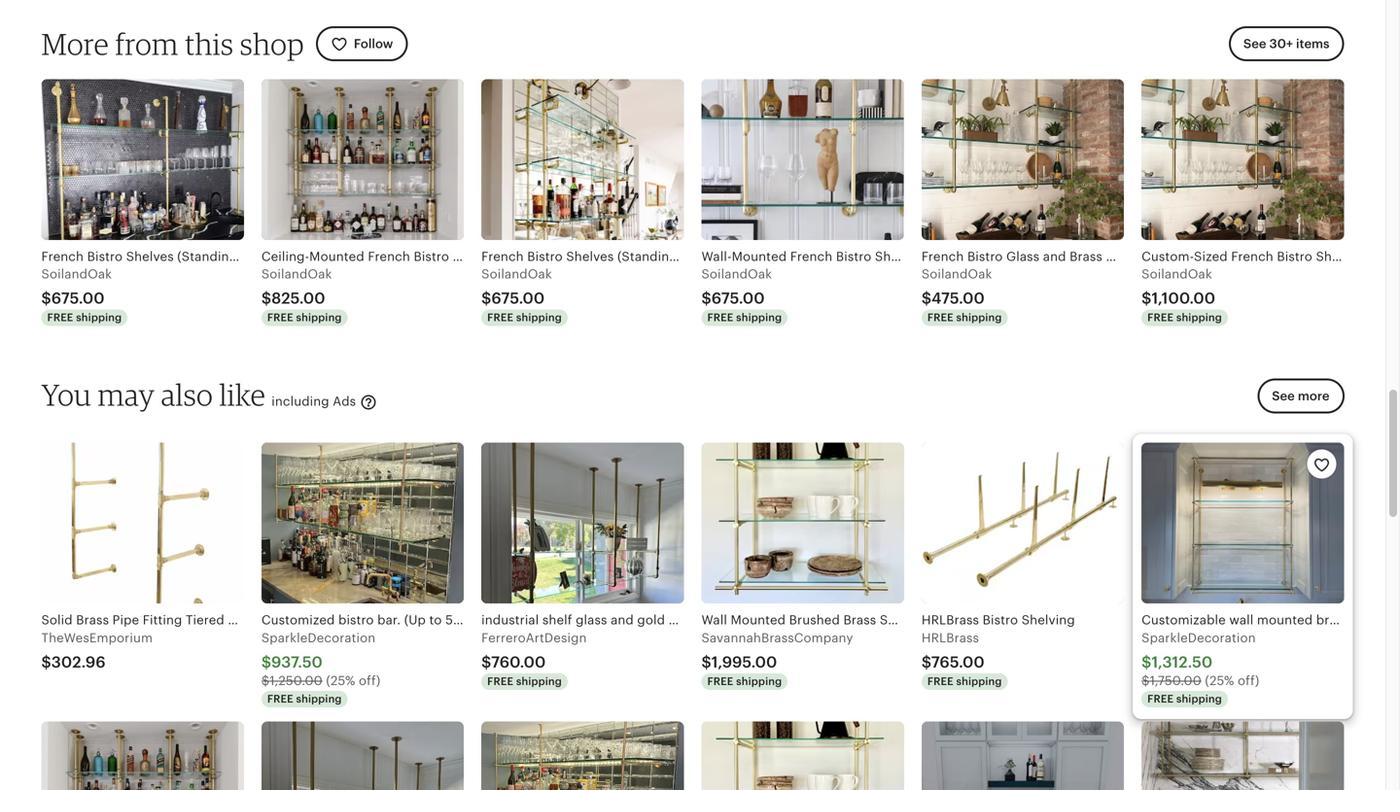 Task type: vqa. For each thing, say whether or not it's contained in the screenshot.
'(25%' inside SparkleDecoration $ 937.50 $ 1,250.00 (25% off) FREE shipping
yes



Task type: locate. For each thing, give the bounding box(es) containing it.
customizable wall mounted brass shelving. up to 50'' height - 35'' width - 15'' depth - 3 shelves. unlacquered satin and solid brass. image
[[1142, 443, 1345, 604]]

more from this shop
[[41, 26, 304, 62]]

(25% for 1,312.50
[[1206, 674, 1235, 689]]

2 (25% from the left
[[1206, 674, 1235, 689]]

brass shelf - fully customizable - made to order image
[[1142, 722, 1345, 791]]

see inside see more button
[[1273, 389, 1296, 404]]

1 or from the left
[[290, 249, 303, 264]]

savannahbrasscompany $ 1,995.00 free shipping
[[702, 631, 854, 688]]

2 french from the left
[[791, 249, 833, 264]]

1 vertical spatial hrlbrass
[[922, 631, 980, 646]]

bistro inside french bistro shelves (standing) for bar or kitchen (custom) soilandoak $ 675.00 free shipping
[[87, 249, 123, 264]]

2 bar from the left
[[947, 249, 968, 264]]

more
[[1299, 389, 1330, 404]]

2 (custom) from the left
[[1038, 249, 1095, 264]]

free inside the sparkledecoration $ 937.50 $ 1,250.00 (25% off) free shipping
[[267, 694, 294, 706]]

see inside see 30+ items link
[[1244, 37, 1267, 51]]

or up soilandoak $ 825.00 free shipping at the left of page
[[290, 249, 303, 264]]

bar
[[266, 249, 286, 264], [947, 249, 968, 264], [1107, 249, 1127, 264]]

kitchen left and
[[988, 249, 1035, 264]]

off)
[[359, 674, 381, 689], [1239, 674, 1260, 689]]

0 horizontal spatial (25%
[[326, 674, 356, 689]]

0 horizontal spatial off)
[[359, 674, 381, 689]]

hrlbrass bistro shelving hrlbrass $ 765.00 free shipping
[[922, 614, 1076, 688]]

see more link
[[1252, 379, 1345, 426]]

6 soilandoak from the left
[[1142, 267, 1213, 282]]

bar up soilandoak $ 825.00 free shipping at the left of page
[[266, 249, 286, 264]]

(25% down 1,312.50 on the right of page
[[1206, 674, 1235, 689]]

1 horizontal spatial (custom)
[[1038, 249, 1095, 264]]

$
[[41, 290, 51, 308], [262, 290, 272, 308], [482, 290, 492, 308], [702, 290, 712, 308], [922, 290, 932, 308], [1142, 290, 1152, 308], [41, 654, 51, 672], [262, 654, 271, 672], [482, 654, 492, 672], [702, 654, 712, 672], [922, 654, 932, 672], [1142, 654, 1152, 672], [262, 674, 270, 689], [1142, 674, 1150, 689]]

sparkledecoration up 1,312.50 on the right of page
[[1142, 631, 1257, 646]]

bar left custom-
[[1107, 249, 1127, 264]]

for
[[245, 249, 263, 264], [927, 249, 944, 264]]

1 horizontal spatial kitchen
[[988, 249, 1035, 264]]

1 shelving from the left
[[228, 614, 282, 628]]

see 30+ items
[[1244, 37, 1330, 51]]

custom-sized french bistro shelves soilandoak $ 1,100.00 free shipping
[[1142, 249, 1364, 324]]

sparkledecoration
[[262, 631, 376, 646], [1142, 631, 1257, 646]]

wall mounted brushed brass shelves: 30 inches wide by 36 inches high by 12 inches deep. image
[[702, 443, 905, 604], [702, 722, 905, 791]]

see 30+ items link
[[1230, 26, 1345, 62]]

2 kitchen from the left
[[988, 249, 1035, 264]]

pipe
[[113, 614, 139, 628]]

shelving
[[228, 614, 282, 628], [1022, 614, 1076, 628]]

shelves
[[126, 249, 174, 264], [876, 249, 923, 264], [1130, 249, 1178, 264], [1317, 249, 1364, 264]]

soilandoak inside wall-mounted french bistro shelves for bar or kitchen (custom) soilandoak $ 675.00 free shipping
[[702, 267, 773, 282]]

sparkledecoration $ 1,312.50 $ 1,750.00 (25% off) free shipping
[[1142, 631, 1260, 706]]

1 vertical spatial brass
[[76, 614, 109, 628]]

sparkledecoration inside the sparkledecoration $ 937.50 $ 1,250.00 (25% off) free shipping
[[262, 631, 376, 646]]

1 soilandoak from the left
[[41, 267, 112, 282]]

wall-mounted french bistro shelves for bar or kitchen (custom) soilandoak $ 675.00 free shipping
[[702, 249, 1095, 324]]

1 horizontal spatial for
[[927, 249, 944, 264]]

shipping inside wall-mounted french bistro shelves for bar or kitchen (custom) soilandoak $ 675.00 free shipping
[[737, 312, 782, 324]]

2 675.00 from the left
[[492, 290, 545, 308]]

760.00
[[492, 654, 546, 672]]

1 (custom) from the left
[[357, 249, 413, 264]]

brass up thewesemporium
[[76, 614, 109, 628]]

1 kitchen from the left
[[306, 249, 353, 264]]

2 shelves from the left
[[876, 249, 923, 264]]

french inside french bistro shelves (standing) for bar or kitchen (custom) soilandoak $ 675.00 free shipping
[[41, 249, 84, 264]]

off) inside the sparkledecoration $ 937.50 $ 1,250.00 (25% off) free shipping
[[359, 674, 381, 689]]

0 vertical spatial hrlbrass
[[922, 614, 980, 628]]

1 horizontal spatial sparkledecoration
[[1142, 631, 1257, 646]]

soilandoak inside french bistro shelves (standing) for bar or kitchen (custom) soilandoak $ 675.00 free shipping
[[41, 267, 112, 282]]

0 vertical spatial customized bistro bar. (up to 50'' height - 70'' width - 15'' depth) wall & ceiling mounted, unlacquered satin and solid brass bistro bar. image
[[262, 443, 464, 604]]

brass right and
[[1070, 249, 1103, 264]]

2 soilandoak from the left
[[262, 267, 332, 282]]

0 horizontal spatial 675.00
[[51, 290, 105, 308]]

for right (standing)
[[245, 249, 263, 264]]

1 french from the left
[[41, 249, 84, 264]]

(25% inside sparkledecoration $ 1,312.50 $ 1,750.00 (25% off) free shipping
[[1206, 674, 1235, 689]]

1 horizontal spatial see
[[1273, 389, 1296, 404]]

free inside custom-sized french bistro shelves soilandoak $ 1,100.00 free shipping
[[1148, 312, 1174, 324]]

1 horizontal spatial off)
[[1239, 674, 1260, 689]]

2 for from the left
[[927, 249, 944, 264]]

0 vertical spatial brass
[[1070, 249, 1103, 264]]

0 vertical spatial wall mounted brushed brass shelves: 30 inches wide by 36 inches high by 12 inches deep. image
[[702, 443, 905, 604]]

1 horizontal spatial or
[[971, 249, 984, 264]]

bistro
[[87, 249, 123, 264], [837, 249, 872, 264], [968, 249, 1003, 264], [1278, 249, 1313, 264], [983, 614, 1019, 628]]

see left the 30+
[[1244, 37, 1267, 51]]

1 horizontal spatial bar
[[947, 249, 968, 264]]

(custom)
[[357, 249, 413, 264], [1038, 249, 1095, 264], [1182, 249, 1238, 264]]

1 675.00 from the left
[[51, 290, 105, 308]]

1 vertical spatial wall mounted brushed brass shelves: 30 inches wide by 36 inches high by 12 inches deep. image
[[702, 722, 905, 791]]

off) for 1,312.50
[[1239, 674, 1260, 689]]

0 horizontal spatial brass
[[76, 614, 109, 628]]

675.00 inside french bistro shelves (standing) for bar or kitchen (custom) soilandoak $ 675.00 free shipping
[[51, 290, 105, 308]]

bar inside wall-mounted french bistro shelves for bar or kitchen (custom) soilandoak $ 675.00 free shipping
[[947, 249, 968, 264]]

937.50
[[271, 654, 323, 672]]

(25% right 1,250.00
[[326, 674, 356, 689]]

675.00 inside soilandoak $ 675.00 free shipping
[[492, 290, 545, 308]]

5 soilandoak from the left
[[922, 267, 993, 282]]

1 horizontal spatial shelving
[[1022, 614, 1076, 628]]

free
[[47, 312, 73, 324], [267, 312, 294, 324], [488, 312, 514, 324], [708, 312, 734, 324], [928, 312, 954, 324], [1148, 312, 1174, 324], [488, 676, 514, 688], [708, 676, 734, 688], [928, 676, 954, 688], [267, 694, 294, 706], [1148, 694, 1174, 706]]

1 sparkledecoration from the left
[[262, 631, 376, 646]]

for up 475.00
[[927, 249, 944, 264]]

bar inside the french bistro glass and brass bar shelves (custom) soilandoak $ 475.00 free shipping
[[1107, 249, 1127, 264]]

see
[[1244, 37, 1267, 51], [1273, 389, 1296, 404]]

4 soilandoak from the left
[[702, 267, 773, 282]]

2 shelving from the left
[[1022, 614, 1076, 628]]

3 675.00 from the left
[[712, 290, 765, 308]]

brass
[[1070, 249, 1103, 264], [76, 614, 109, 628]]

3 shelves from the left
[[1130, 249, 1178, 264]]

(25% for 937.50
[[326, 674, 356, 689]]

solid brass pipe fitting tiered shelving unit - without wood thewesemporium $ 302.96
[[41, 614, 409, 672]]

1 horizontal spatial brass
[[1070, 249, 1103, 264]]

765.00
[[932, 654, 985, 672]]

1,250.00
[[270, 674, 323, 689]]

kitchen
[[306, 249, 353, 264], [988, 249, 1035, 264]]

free inside the french bistro glass and brass bar shelves (custom) soilandoak $ 475.00 free shipping
[[928, 312, 954, 324]]

1 vertical spatial see
[[1273, 389, 1296, 404]]

shipping
[[76, 312, 122, 324], [296, 312, 342, 324], [516, 312, 562, 324], [737, 312, 782, 324], [957, 312, 1003, 324], [1177, 312, 1223, 324], [516, 676, 562, 688], [737, 676, 782, 688], [957, 676, 1003, 688], [296, 694, 342, 706], [1177, 694, 1223, 706]]

custom-
[[1142, 249, 1195, 264]]

0 horizontal spatial sparkledecoration
[[262, 631, 376, 646]]

$ inside soilandoak $ 675.00 free shipping
[[482, 290, 492, 308]]

2 sparkledecoration from the left
[[1142, 631, 1257, 646]]

3 bar from the left
[[1107, 249, 1127, 264]]

4 french from the left
[[1232, 249, 1274, 264]]

bistro inside custom-sized french bistro shelves soilandoak $ 1,100.00 free shipping
[[1278, 249, 1313, 264]]

off) for 937.50
[[359, 674, 381, 689]]

off) down wood
[[359, 674, 381, 689]]

2 off) from the left
[[1239, 674, 1260, 689]]

for inside wall-mounted french bistro shelves for bar or kitchen (custom) soilandoak $ 675.00 free shipping
[[927, 249, 944, 264]]

follow button
[[316, 26, 408, 62]]

french bistro shelves (standing) for bar or kitchen (custom) image
[[41, 79, 244, 240]]

1 horizontal spatial (25%
[[1206, 674, 1235, 689]]

1 for from the left
[[245, 249, 263, 264]]

kitchen up soilandoak $ 825.00 free shipping at the left of page
[[306, 249, 353, 264]]

3 french from the left
[[922, 249, 964, 264]]

302.96
[[51, 654, 106, 672]]

or
[[290, 249, 303, 264], [971, 249, 984, 264]]

2 horizontal spatial bar
[[1107, 249, 1127, 264]]

soilandoak $ 825.00 free shipping
[[262, 267, 342, 324]]

1 (25% from the left
[[326, 674, 356, 689]]

0 horizontal spatial (custom)
[[357, 249, 413, 264]]

3 soilandoak from the left
[[482, 267, 552, 282]]

free inside ferreroartdesign $ 760.00 free shipping
[[488, 676, 514, 688]]

0 horizontal spatial bar
[[266, 249, 286, 264]]

$ inside french bistro shelves (standing) for bar or kitchen (custom) soilandoak $ 675.00 free shipping
[[41, 290, 51, 308]]

0 horizontal spatial or
[[290, 249, 303, 264]]

including
[[272, 394, 330, 409]]

soilandoak inside custom-sized french bistro shelves soilandoak $ 1,100.00 free shipping
[[1142, 267, 1213, 282]]

and
[[1044, 249, 1067, 264]]

without
[[322, 614, 370, 628]]

brass inside the french bistro glass and brass bar shelves (custom) soilandoak $ 475.00 free shipping
[[1070, 249, 1103, 264]]

or left glass
[[971, 249, 984, 264]]

1 off) from the left
[[359, 674, 381, 689]]

(custom) inside wall-mounted french bistro shelves for bar or kitchen (custom) soilandoak $ 675.00 free shipping
[[1038, 249, 1095, 264]]

off) inside sparkledecoration $ 1,312.50 $ 1,750.00 (25% off) free shipping
[[1239, 674, 1260, 689]]

sparkledecoration inside sparkledecoration $ 1,312.50 $ 1,750.00 (25% off) free shipping
[[1142, 631, 1257, 646]]

bar up 475.00
[[947, 249, 968, 264]]

1 vertical spatial customized bistro bar. (up to 50'' height - 70'' width - 15'' depth) wall & ceiling mounted, unlacquered satin and solid brass bistro bar. image
[[482, 722, 684, 791]]

1 bar from the left
[[266, 249, 286, 264]]

2 horizontal spatial (custom)
[[1182, 249, 1238, 264]]

$ inside 'solid brass pipe fitting tiered shelving unit - without wood thewesemporium $ 302.96'
[[41, 654, 51, 672]]

2 or from the left
[[971, 249, 984, 264]]

bistro for 675.00
[[87, 249, 123, 264]]

2 horizontal spatial 675.00
[[712, 290, 765, 308]]

shelves inside the french bistro glass and brass bar shelves (custom) soilandoak $ 475.00 free shipping
[[1130, 249, 1178, 264]]

bar inside french bistro shelves (standing) for bar or kitchen (custom) soilandoak $ 675.00 free shipping
[[266, 249, 286, 264]]

free inside sparkledecoration $ 1,312.50 $ 1,750.00 (25% off) free shipping
[[1148, 694, 1174, 706]]

1,995.00
[[712, 654, 778, 672]]

shipping inside the sparkledecoration $ 937.50 $ 1,250.00 (25% off) free shipping
[[296, 694, 342, 706]]

0 horizontal spatial kitchen
[[306, 249, 353, 264]]

glass
[[1007, 249, 1040, 264]]

3 (custom) from the left
[[1182, 249, 1238, 264]]

1,100.00
[[1152, 290, 1216, 308]]

$ inside soilandoak $ 825.00 free shipping
[[262, 290, 272, 308]]

1,312.50
[[1152, 654, 1213, 672]]

4 shelves from the left
[[1317, 249, 1364, 264]]

see left more
[[1273, 389, 1296, 404]]

1 shelves from the left
[[126, 249, 174, 264]]

bar for soilandoak
[[266, 249, 286, 264]]

1 horizontal spatial ceiling-mounted french bistro shelves for bar or kitchen (custom) image
[[262, 79, 464, 240]]

bistro inside the french bistro glass and brass bar shelves (custom) soilandoak $ 475.00 free shipping
[[968, 249, 1003, 264]]

soilandoak inside the french bistro glass and brass bar shelves (custom) soilandoak $ 475.00 free shipping
[[922, 267, 993, 282]]

mounted
[[732, 249, 787, 264]]

french
[[41, 249, 84, 264], [791, 249, 833, 264], [922, 249, 964, 264], [1232, 249, 1274, 264]]

ceiling-mounted french bistro shelves for bar or kitchen (custom) image
[[262, 79, 464, 240], [41, 722, 244, 791]]

(25% inside the sparkledecoration $ 937.50 $ 1,250.00 (25% off) free shipping
[[326, 674, 356, 689]]

like
[[219, 377, 266, 413]]

kitchen inside wall-mounted french bistro shelves for bar or kitchen (custom) soilandoak $ 675.00 free shipping
[[988, 249, 1035, 264]]

1 vertical spatial ceiling-mounted french bistro shelves for bar or kitchen (custom) image
[[41, 722, 244, 791]]

0 horizontal spatial shelving
[[228, 614, 282, 628]]

hrlbrass
[[922, 614, 980, 628], [922, 631, 980, 646]]

(25%
[[326, 674, 356, 689], [1206, 674, 1235, 689]]

1 horizontal spatial 675.00
[[492, 290, 545, 308]]

0 horizontal spatial see
[[1244, 37, 1267, 51]]

1,750.00
[[1150, 674, 1202, 689]]

$ inside hrlbrass bistro shelving hrlbrass $ 765.00 free shipping
[[922, 654, 932, 672]]

french inside wall-mounted french bistro shelves for bar or kitchen (custom) soilandoak $ 675.00 free shipping
[[791, 249, 833, 264]]

french bistro glass and brass bar shelves (custom) soilandoak $ 475.00 free shipping
[[922, 249, 1238, 324]]

0 horizontal spatial for
[[245, 249, 263, 264]]

0 horizontal spatial ceiling-mounted french bistro shelves for bar or kitchen (custom) image
[[41, 722, 244, 791]]

bistro inside hrlbrass bistro shelving hrlbrass $ 765.00 free shipping
[[983, 614, 1019, 628]]

2 wall mounted brushed brass shelves: 30 inches wide by 36 inches high by 12 inches deep. image from the top
[[702, 722, 905, 791]]

sparkledecoration down -
[[262, 631, 376, 646]]

bistro for 765.00
[[983, 614, 1019, 628]]

french bistro glass and brass bar shelves (custom) image
[[922, 79, 1125, 240]]

bistro inside wall-mounted french bistro shelves for bar or kitchen (custom) soilandoak $ 675.00 free shipping
[[837, 249, 872, 264]]

follow
[[354, 37, 393, 51]]

0 vertical spatial see
[[1244, 37, 1267, 51]]

ferreroartdesign
[[482, 631, 587, 646]]

soilandoak
[[41, 267, 112, 282], [262, 267, 332, 282], [482, 267, 552, 282], [702, 267, 773, 282], [922, 267, 993, 282], [1142, 267, 1213, 282]]

customized bistro bar. (up to 50'' height - 70'' width - 15'' depth) wall & ceiling mounted, unlacquered satin and solid brass bistro bar. image
[[262, 443, 464, 604], [482, 722, 684, 791]]

675.00
[[51, 290, 105, 308], [492, 290, 545, 308], [712, 290, 765, 308]]

0 vertical spatial ceiling-mounted french bistro shelves for bar or kitchen (custom) image
[[262, 79, 464, 240]]

off) right 1,750.00
[[1239, 674, 1260, 689]]



Task type: describe. For each thing, give the bounding box(es) containing it.
1 wall mounted brushed brass shelves: 30 inches wide by 36 inches high by 12 inches deep. image from the top
[[702, 443, 905, 604]]

for inside french bistro shelves (standing) for bar or kitchen (custom) soilandoak $ 675.00 free shipping
[[245, 249, 263, 264]]

free inside wall-mounted french bistro shelves for bar or kitchen (custom) soilandoak $ 675.00 free shipping
[[708, 312, 734, 324]]

475.00
[[932, 290, 985, 308]]

soilandoak inside soilandoak $ 825.00 free shipping
[[262, 267, 332, 282]]

shelves inside wall-mounted french bistro shelves for bar or kitchen (custom) soilandoak $ 675.00 free shipping
[[876, 249, 923, 264]]

bistro for 475.00
[[968, 249, 1003, 264]]

1 hrlbrass from the top
[[922, 614, 980, 628]]

0 horizontal spatial customized bistro bar. (up to 50'' height - 70'' width - 15'' depth) wall & ceiling mounted, unlacquered satin and solid brass bistro bar. image
[[262, 443, 464, 604]]

you may also like including ads
[[41, 377, 360, 413]]

shipping inside soilandoak $ 825.00 free shipping
[[296, 312, 342, 324]]

shipping inside french bistro shelves (standing) for bar or kitchen (custom) soilandoak $ 675.00 free shipping
[[76, 312, 122, 324]]

shipping inside custom-sized french bistro shelves soilandoak $ 1,100.00 free shipping
[[1177, 312, 1223, 324]]

-
[[314, 614, 318, 628]]

sparkledecoration for 1,312.50
[[1142, 631, 1257, 646]]

shelving inside hrlbrass bistro shelving hrlbrass $ 765.00 free shipping
[[1022, 614, 1076, 628]]

solid brass pipe fitting tiered shelving unit - without wood image
[[41, 443, 244, 604]]

30+
[[1270, 37, 1294, 51]]

tiered
[[186, 614, 225, 628]]

wall-mounted french bistro shelves for bar or kitchen (custom) image
[[702, 79, 905, 240]]

this
[[185, 26, 234, 62]]

may
[[98, 377, 155, 413]]

from
[[115, 26, 179, 62]]

bar for $
[[1107, 249, 1127, 264]]

shelving inside 'solid brass pipe fitting tiered shelving unit - without wood thewesemporium $ 302.96'
[[228, 614, 282, 628]]

$ inside custom-sized french bistro shelves soilandoak $ 1,100.00 free shipping
[[1142, 290, 1152, 308]]

fitting
[[143, 614, 182, 628]]

$ inside savannahbrasscompany $ 1,995.00 free shipping
[[702, 654, 712, 672]]

shipping inside savannahbrasscompany $ 1,995.00 free shipping
[[737, 676, 782, 688]]

ferreroartdesign $ 760.00 free shipping
[[482, 631, 587, 688]]

(custom) inside the french bistro glass and brass bar shelves (custom) soilandoak $ 475.00 free shipping
[[1182, 249, 1238, 264]]

savannahbrasscompany
[[702, 631, 854, 646]]

thewesemporium
[[41, 631, 153, 646]]

see for see more
[[1273, 389, 1296, 404]]

shipping inside sparkledecoration $ 1,312.50 $ 1,750.00 (25% off) free shipping
[[1177, 694, 1223, 706]]

french inside the french bistro glass and brass bar shelves (custom) soilandoak $ 475.00 free shipping
[[922, 249, 964, 264]]

free inside soilandoak $ 825.00 free shipping
[[267, 312, 294, 324]]

you
[[41, 377, 92, 413]]

free inside soilandoak $ 675.00 free shipping
[[488, 312, 514, 324]]

or inside french bistro shelves (standing) for bar or kitchen (custom) soilandoak $ 675.00 free shipping
[[290, 249, 303, 264]]

$ inside the french bistro glass and brass bar shelves (custom) soilandoak $ 475.00 free shipping
[[922, 290, 932, 308]]

shipping inside the french bistro glass and brass bar shelves (custom) soilandoak $ 475.00 free shipping
[[957, 312, 1003, 324]]

$ inside ferreroartdesign $ 760.00 free shipping
[[482, 654, 492, 672]]

french bistro shelves (standing) for bar or kitchen (custom) soilandoak $ 675.00 free shipping
[[41, 249, 413, 324]]

675.00 inside wall-mounted french bistro shelves for bar or kitchen (custom) soilandoak $ 675.00 free shipping
[[712, 290, 765, 308]]

free inside hrlbrass bistro shelving hrlbrass $ 765.00 free shipping
[[928, 676, 954, 688]]

1 horizontal spatial customized bistro bar. (up to 50'' height - 70'' width - 15'' depth) wall & ceiling mounted, unlacquered satin and solid brass bistro bar. image
[[482, 722, 684, 791]]

or inside wall-mounted french bistro shelves for bar or kitchen (custom) soilandoak $ 675.00 free shipping
[[971, 249, 984, 264]]

unit
[[285, 614, 310, 628]]

hrlbrass bistro shelving image
[[922, 443, 1125, 604]]

sparkledecoration $ 937.50 $ 1,250.00 (25% off) free shipping
[[262, 631, 381, 706]]

soilandoak $ 675.00 free shipping
[[482, 267, 562, 324]]

wood
[[374, 614, 409, 628]]

brass inside 'solid brass pipe fitting tiered shelving unit - without wood thewesemporium $ 302.96'
[[76, 614, 109, 628]]

industrial shelf glass and gold brass  painted pipes bar shelving unit we customize kitchen bar office ceiling wall unit bistro unit hanging image
[[482, 443, 684, 604]]

(custom) inside french bistro shelves (standing) for bar or kitchen (custom) soilandoak $ 675.00 free shipping
[[357, 249, 413, 264]]

sized
[[1195, 249, 1228, 264]]

ads
[[333, 394, 356, 409]]

2 hrlbrass from the top
[[922, 631, 980, 646]]

french inside custom-sized french bistro shelves soilandoak $ 1,100.00 free shipping
[[1232, 249, 1274, 264]]

kitchen inside french bistro shelves (standing) for bar or kitchen (custom) soilandoak $ 675.00 free shipping
[[306, 249, 353, 264]]

free inside french bistro shelves (standing) for bar or kitchen (custom) soilandoak $ 675.00 free shipping
[[47, 312, 73, 324]]

french bistro shelves (standing with outward facing supports) for bar or kitchen (custom) image
[[482, 79, 684, 240]]

shop
[[240, 26, 304, 62]]

more
[[41, 26, 109, 62]]

items
[[1297, 37, 1330, 51]]

see more
[[1273, 389, 1330, 404]]

solid
[[41, 614, 73, 628]]

$ inside wall-mounted french bistro shelves for bar or kitchen (custom) soilandoak $ 675.00 free shipping
[[702, 290, 712, 308]]

see for see 30+ items
[[1244, 37, 1267, 51]]

custom-sized french bistro shelves image
[[1142, 79, 1345, 240]]

also
[[161, 377, 213, 413]]

shelves inside french bistro shelves (standing) for bar or kitchen (custom) soilandoak $ 675.00 free shipping
[[126, 249, 174, 264]]

sparkledecoration for 937.50
[[262, 631, 376, 646]]

shelves inside custom-sized french bistro shelves soilandoak $ 1,100.00 free shipping
[[1317, 249, 1364, 264]]

see more button
[[1258, 379, 1345, 414]]

(standing)
[[177, 249, 242, 264]]

825.00
[[272, 290, 325, 308]]

shipping inside hrlbrass bistro shelving hrlbrass $ 765.00 free shipping
[[957, 676, 1003, 688]]

shipping inside ferreroartdesign $ 760.00 free shipping
[[516, 676, 562, 688]]

shipping inside soilandoak $ 675.00 free shipping
[[516, 312, 562, 324]]

wall-
[[702, 249, 732, 264]]

soilandoak inside soilandoak $ 675.00 free shipping
[[482, 267, 552, 282]]

free inside savannahbrasscompany $ 1,995.00 free shipping
[[708, 676, 734, 688]]



